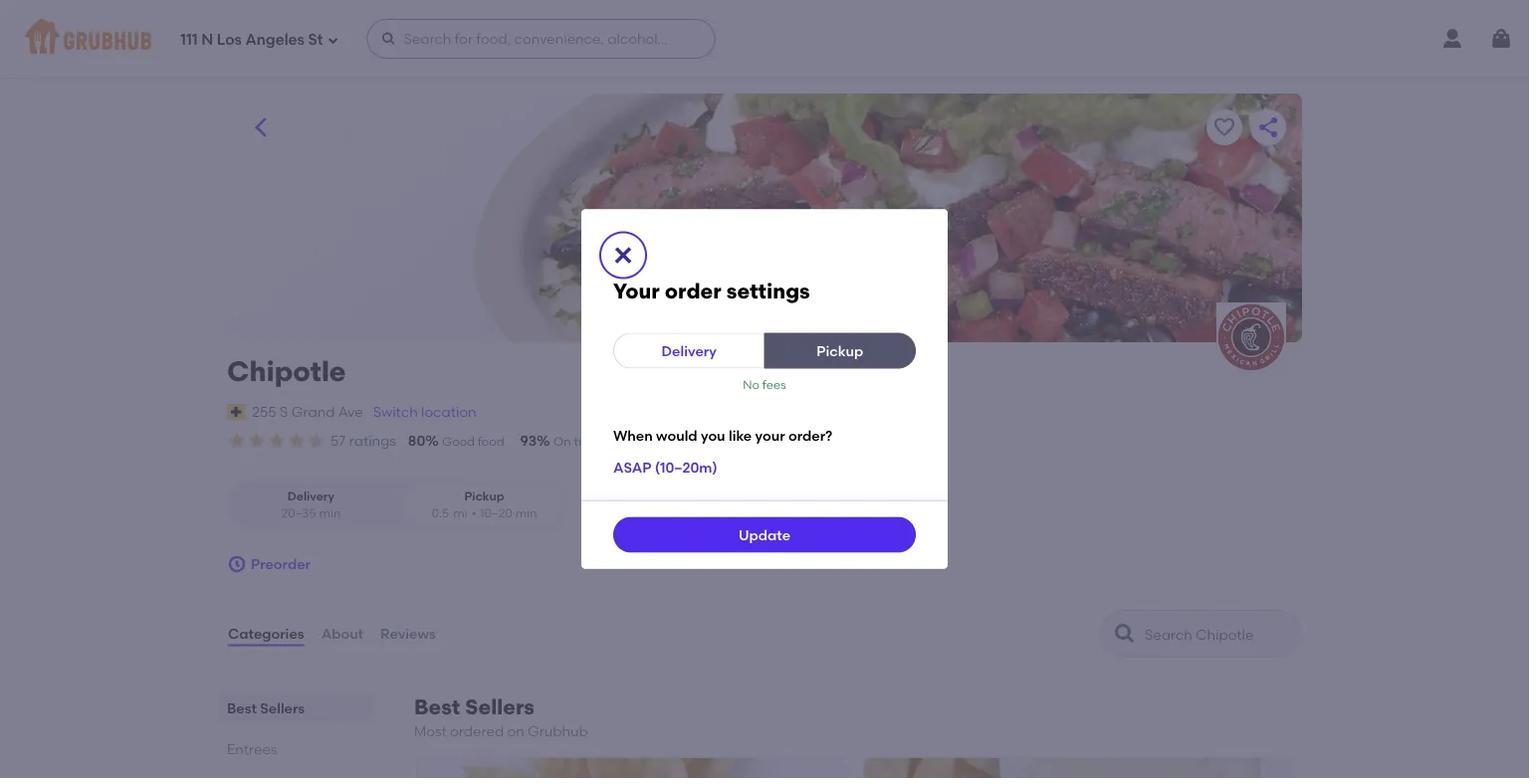 Task type: locate. For each thing, give the bounding box(es) containing it.
on
[[554, 435, 571, 449]]

0 vertical spatial delivery
[[662, 342, 717, 359]]

1 horizontal spatial pickup
[[817, 342, 864, 359]]

sellers for best sellers
[[260, 700, 305, 717]]

sellers inside tab
[[260, 700, 305, 717]]

1 horizontal spatial delivery
[[662, 342, 717, 359]]

sellers inside best sellers most ordered on grubhub
[[465, 695, 535, 721]]

chipotle
[[227, 355, 346, 388]]

delivery for delivery
[[662, 342, 717, 359]]

pickup inside pickup 0.5 mi • 10–20 min
[[465, 489, 505, 504]]

no fees
[[743, 378, 787, 392]]

fees
[[763, 378, 787, 392]]

0 horizontal spatial sellers
[[260, 700, 305, 717]]

switch location
[[373, 404, 477, 420]]

order right your
[[665, 278, 722, 304]]

star icon image
[[227, 431, 247, 451], [247, 431, 267, 451], [267, 431, 287, 451], [287, 431, 307, 451], [307, 431, 327, 451], [307, 431, 327, 451]]

on
[[507, 724, 525, 741]]

sellers up entrees tab
[[260, 700, 305, 717]]

1 horizontal spatial min
[[516, 507, 537, 521]]

1 min from the left
[[319, 507, 341, 521]]

255 s grand ave button
[[251, 401, 364, 423]]

sellers up on
[[465, 695, 535, 721]]

search icon image
[[1113, 623, 1137, 646]]

ave
[[338, 404, 363, 420]]

when
[[613, 427, 653, 444]]

57 ratings
[[331, 433, 396, 450]]

min right 20–35
[[319, 507, 341, 521]]

1 horizontal spatial order
[[744, 435, 775, 449]]

order right correct
[[744, 435, 775, 449]]

no
[[743, 378, 760, 392]]

111
[[180, 31, 198, 49]]

0 horizontal spatial pickup
[[465, 489, 505, 504]]

255 s grand ave
[[252, 404, 363, 420]]

reviews button
[[380, 599, 437, 670]]

78
[[664, 433, 679, 450]]

0 horizontal spatial order
[[665, 278, 722, 304]]

delivery up 20–35
[[288, 489, 335, 504]]

sellers
[[465, 695, 535, 721], [260, 700, 305, 717]]

most
[[414, 724, 447, 741]]

order
[[665, 278, 722, 304], [744, 435, 775, 449]]

preorder
[[251, 556, 311, 573]]

0 horizontal spatial best
[[227, 700, 257, 717]]

mi
[[453, 507, 468, 521]]

best inside best sellers most ordered on grubhub
[[414, 695, 460, 721]]

svg image
[[1490, 27, 1514, 51], [381, 31, 397, 47], [327, 34, 339, 46], [611, 244, 635, 267], [227, 555, 247, 575]]

pickup inside button
[[817, 342, 864, 359]]

delivery down the your order settings
[[662, 342, 717, 359]]

best up most
[[414, 695, 460, 721]]

delivery button
[[613, 333, 765, 369]]

grand
[[292, 404, 335, 420]]

0 vertical spatial pickup
[[817, 342, 864, 359]]

min
[[319, 507, 341, 521], [516, 507, 537, 521]]

best
[[414, 695, 460, 721], [227, 700, 257, 717]]

1 vertical spatial pickup
[[465, 489, 505, 504]]

pickup
[[817, 342, 864, 359], [465, 489, 505, 504]]

0 horizontal spatial min
[[319, 507, 341, 521]]

main navigation navigation
[[0, 0, 1530, 78]]

1 vertical spatial order
[[744, 435, 775, 449]]

1 vertical spatial delivery
[[288, 489, 335, 504]]

0 vertical spatial order
[[665, 278, 722, 304]]

order?
[[789, 427, 833, 444]]

delivery inside button
[[662, 342, 717, 359]]

order for correct
[[744, 435, 775, 449]]

best up entrees
[[227, 700, 257, 717]]

(10–20m)
[[655, 459, 718, 476]]

best inside tab
[[227, 700, 257, 717]]

pickup up order?
[[817, 342, 864, 359]]

option group
[[227, 480, 569, 531]]

svg image inside preorder button
[[227, 555, 247, 575]]

delivery 20–35 min
[[281, 489, 341, 521]]

pickup up the •
[[465, 489, 505, 504]]

2 min from the left
[[516, 507, 537, 521]]

delivery for delivery 20–35 min
[[288, 489, 335, 504]]

delivery inside delivery 20–35 min
[[288, 489, 335, 504]]

categories button
[[227, 599, 305, 670]]

min right 10–20
[[516, 507, 537, 521]]

sellers for best sellers most ordered on grubhub
[[465, 695, 535, 721]]

entrees tab
[[227, 739, 366, 760]]

settings
[[727, 278, 810, 304]]

best sellers most ordered on grubhub
[[414, 695, 588, 741]]

delivery
[[662, 342, 717, 359], [288, 489, 335, 504]]

reviews
[[381, 626, 436, 643]]

preorder button
[[227, 547, 311, 583]]

1 horizontal spatial best
[[414, 695, 460, 721]]

asap
[[613, 459, 652, 476]]

1 horizontal spatial sellers
[[465, 695, 535, 721]]

time
[[574, 435, 600, 449]]

10–20
[[480, 507, 513, 521]]

order for your
[[665, 278, 722, 304]]

s
[[280, 404, 288, 420]]

0 horizontal spatial delivery
[[288, 489, 335, 504]]



Task type: describe. For each thing, give the bounding box(es) containing it.
about button
[[320, 599, 365, 670]]

update
[[739, 527, 791, 544]]

you
[[701, 427, 726, 444]]

57
[[331, 433, 346, 450]]

entrees
[[227, 741, 277, 758]]

your
[[756, 427, 785, 444]]

best sellers tab
[[227, 698, 366, 719]]

best for best sellers
[[227, 700, 257, 717]]

switch location button
[[372, 401, 478, 423]]

chipotle logo image
[[1217, 303, 1287, 372]]

update button
[[613, 517, 916, 553]]

subscription pass image
[[227, 404, 247, 420]]

•
[[472, 507, 476, 521]]

Search Chipotle search field
[[1143, 626, 1296, 644]]

best sellers
[[227, 700, 305, 717]]

about
[[321, 626, 364, 643]]

ordered
[[450, 724, 504, 741]]

correct
[[696, 435, 741, 449]]

save this restaurant button
[[1207, 110, 1243, 145]]

categories
[[228, 626, 304, 643]]

when would you like your order?
[[613, 427, 833, 444]]

food
[[478, 435, 504, 449]]

n
[[201, 31, 213, 49]]

good
[[442, 435, 475, 449]]

pickup 0.5 mi • 10–20 min
[[432, 489, 537, 521]]

would
[[656, 427, 698, 444]]

pickup for pickup
[[817, 342, 864, 359]]

your
[[613, 278, 660, 304]]

save this restaurant image
[[1213, 116, 1237, 139]]

caret left icon image
[[249, 116, 273, 139]]

option group containing delivery 20–35 min
[[227, 480, 569, 531]]

delivery
[[603, 435, 648, 449]]

los
[[217, 31, 242, 49]]

min inside pickup 0.5 mi • 10–20 min
[[516, 507, 537, 521]]

angeles
[[245, 31, 305, 49]]

grubhub
[[528, 724, 588, 741]]

min inside delivery 20–35 min
[[319, 507, 341, 521]]

93
[[520, 433, 537, 450]]

20–35
[[281, 507, 316, 521]]

like
[[729, 427, 752, 444]]

your order settings
[[613, 278, 810, 304]]

share icon image
[[1257, 116, 1281, 139]]

255
[[252, 404, 277, 420]]

switch
[[373, 404, 418, 420]]

best for best sellers most ordered on grubhub
[[414, 695, 460, 721]]

pickup for pickup 0.5 mi • 10–20 min
[[465, 489, 505, 504]]

correct order
[[696, 435, 775, 449]]

80
[[408, 433, 425, 450]]

location
[[421, 404, 477, 420]]

good food
[[442, 435, 504, 449]]

111 n los angeles st
[[180, 31, 323, 49]]

0.5
[[432, 507, 449, 521]]

on time delivery
[[554, 435, 648, 449]]

ratings
[[349, 433, 396, 450]]

pickup button
[[764, 333, 916, 369]]

asap (10–20m)
[[613, 459, 718, 476]]

asap (10–20m) button
[[613, 450, 718, 485]]

st
[[308, 31, 323, 49]]



Task type: vqa. For each thing, say whether or not it's contained in the screenshot.
topmost placing
no



